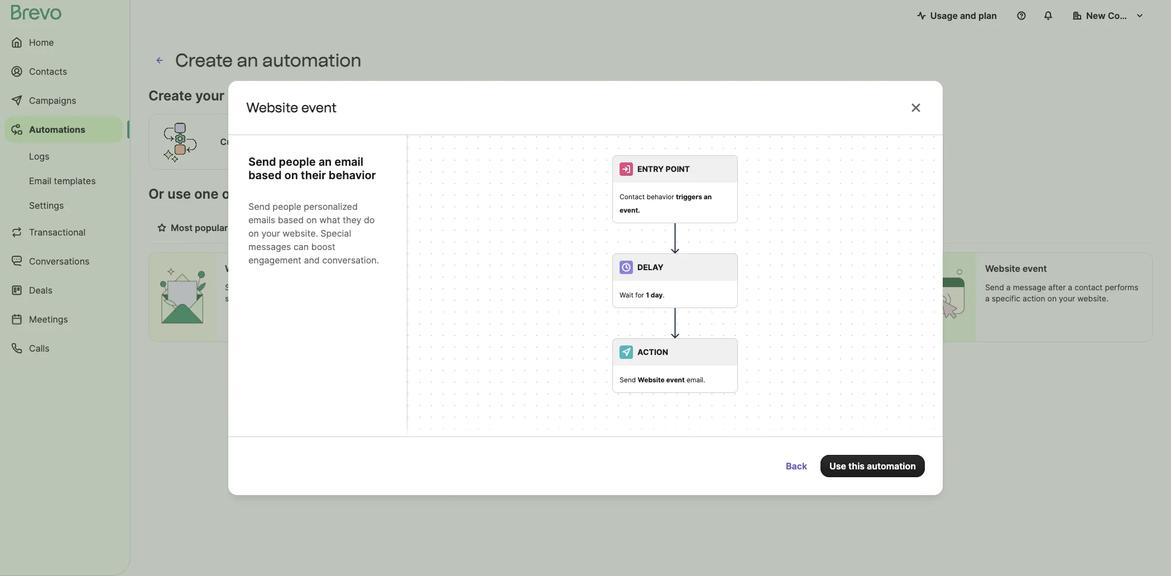 Task type: describe. For each thing, give the bounding box(es) containing it.
contacts
[[478, 294, 510, 303]]

logs link
[[4, 145, 123, 167]]

anniversary
[[732, 263, 784, 274]]

or use one of the automations we built for you
[[148, 186, 447, 202]]

send for send a series of messages based on a special event or birthday.
[[732, 282, 751, 292]]

this
[[848, 460, 865, 472]]

automations link
[[4, 116, 123, 143]]

email inside send messages based on whether contacts open or click an email campaign.
[[573, 294, 593, 303]]

you
[[423, 186, 447, 202]]

entry point
[[637, 164, 690, 174]]

automation inside the custom automation button
[[256, 136, 305, 147]]

popular
[[195, 222, 228, 233]]

2 vertical spatial website
[[638, 376, 665, 384]]

joins
[[266, 294, 283, 303]]

messages inside send a series of messages based on a special event or birthday.
[[793, 282, 831, 292]]

based inside send people personalized emails based on what they do on your website. special messages can boost engagement and conversation.
[[278, 214, 304, 225]]

send website event email.
[[620, 376, 705, 384]]

triggers
[[676, 193, 702, 201]]

triggers an event.
[[620, 193, 712, 214]]

on inside send people an email based on their behavior
[[284, 169, 298, 182]]

people for an
[[279, 155, 316, 169]]

revenue
[[507, 222, 542, 233]]

use
[[829, 460, 846, 472]]

send a message after a contact performs a specific action on your website.
[[985, 282, 1138, 303]]

whether
[[575, 282, 606, 292]]

increase traffic
[[384, 222, 450, 233]]

entry
[[637, 164, 664, 174]]

an up own
[[237, 50, 258, 71]]

we
[[347, 186, 366, 202]]

most popular
[[171, 222, 228, 233]]

performs
[[1105, 282, 1138, 292]]

improve engagement link
[[266, 217, 375, 243]]

list.
[[304, 294, 317, 303]]

1 vertical spatial behavior
[[647, 193, 674, 201]]

conversation.
[[322, 255, 379, 266]]

special
[[321, 228, 351, 239]]

.
[[663, 291, 665, 299]]

0 vertical spatial website event
[[246, 99, 337, 116]]

what
[[319, 214, 340, 225]]

behavior inside send people an email based on their behavior
[[329, 169, 376, 182]]

of for messages
[[784, 282, 791, 292]]

create for create an automation
[[175, 50, 233, 71]]

website. inside send people personalized emails based on what they do on your website. special messages can boost engagement and conversation.
[[283, 228, 318, 239]]

deals link
[[4, 277, 123, 304]]

create your own automation
[[148, 88, 332, 104]]

based inside send people an email based on their behavior
[[248, 169, 282, 182]]

after inside send a welcome message after a subscriber joins your list.
[[323, 282, 341, 292]]

email.
[[687, 376, 705, 384]]

your left own
[[195, 88, 224, 104]]

home link
[[4, 29, 123, 56]]

1 horizontal spatial for
[[635, 291, 644, 299]]

one
[[194, 186, 219, 202]]

website. inside send a message after a contact performs a specific action on your website.
[[1077, 294, 1108, 303]]

settings link
[[4, 194, 123, 217]]

on inside send a message after a contact performs a specific action on your website.
[[1047, 294, 1057, 303]]

all
[[246, 222, 257, 233]]

custom automation button
[[148, 112, 318, 171]]

build
[[560, 222, 581, 233]]

all link
[[237, 217, 266, 242]]

send for send messages based on whether contacts open or click an email campaign.
[[478, 282, 497, 292]]

meetings link
[[4, 306, 123, 333]]

wait
[[620, 291, 633, 299]]

send for send a welcome message after a subscriber joins your list.
[[225, 282, 244, 292]]

traffic
[[423, 222, 450, 233]]

increase revenue
[[467, 222, 542, 233]]

special
[[732, 294, 758, 303]]

open
[[513, 294, 531, 303]]

built
[[370, 186, 398, 202]]

tab list containing most popular
[[148, 217, 1153, 243]]

own
[[228, 88, 255, 104]]

marketing
[[478, 263, 522, 274]]

message up send a welcome message after a subscriber joins your list.
[[267, 263, 306, 274]]

welcome
[[253, 282, 286, 292]]

activity
[[524, 263, 556, 274]]

date
[[786, 263, 806, 274]]

new company button
[[1064, 4, 1153, 27]]

transactional link
[[4, 219, 123, 246]]

send people personalized emails based on what they do on your website. special messages can boost engagement and conversation.
[[248, 201, 379, 266]]

back
[[786, 460, 807, 472]]

increase for increase traffic
[[384, 222, 421, 233]]

after inside send a message after a contact performs a specific action on your website.
[[1048, 282, 1066, 292]]

action
[[637, 347, 668, 357]]

event.
[[620, 206, 640, 214]]

create for create your own automation
[[148, 88, 192, 104]]

send a welcome message after a subscriber joins your list.
[[225, 282, 347, 303]]

or inside send a series of messages based on a special event or birthday.
[[783, 294, 790, 303]]

point
[[666, 164, 690, 174]]

send people an email based on their behavior
[[248, 155, 376, 182]]

custom
[[220, 136, 254, 147]]

create an automation
[[175, 50, 361, 71]]

email templates link
[[4, 170, 123, 192]]

send for send a message after a contact performs a specific action on your website.
[[985, 282, 1004, 292]]

series
[[759, 282, 781, 292]]

increase revenue link
[[459, 217, 551, 242]]

your inside send a welcome message after a subscriber joins your list.
[[285, 294, 302, 303]]

action
[[1023, 294, 1045, 303]]

subscriber
[[225, 294, 264, 303]]



Task type: locate. For each thing, give the bounding box(es) containing it.
engagement inside send people personalized emails based on what they do on your website. special messages can boost engagement and conversation.
[[248, 255, 301, 266]]

message up list. on the left bottom of page
[[288, 282, 321, 292]]

calls
[[29, 343, 49, 354]]

0 horizontal spatial website
[[246, 99, 298, 116]]

or left click
[[533, 294, 541, 303]]

email inside send people an email based on their behavior
[[334, 155, 363, 169]]

home
[[29, 37, 54, 48]]

dxrbf image
[[157, 223, 166, 232]]

0 vertical spatial and
[[960, 10, 976, 21]]

birthday.
[[792, 294, 825, 303]]

an right click
[[562, 294, 571, 303]]

email templates
[[29, 175, 96, 186]]

0 horizontal spatial after
[[323, 282, 341, 292]]

send for send people personalized emails based on what they do on your website. special messages can boost engagement and conversation.
[[248, 201, 270, 212]]

an inside send messages based on whether contacts open or click an email campaign.
[[562, 294, 571, 303]]

send inside send a welcome message after a subscriber joins your list.
[[225, 282, 244, 292]]

1 or from the left
[[533, 294, 541, 303]]

specific
[[992, 294, 1020, 303]]

or left birthday.
[[783, 294, 790, 303]]

company
[[1108, 10, 1149, 21]]

behavior down entry point
[[647, 193, 674, 201]]

1 vertical spatial people
[[273, 201, 301, 212]]

1 horizontal spatial email
[[573, 294, 593, 303]]

contact
[[620, 193, 645, 201]]

people
[[279, 155, 316, 169], [273, 201, 301, 212]]

0 horizontal spatial increase
[[384, 222, 421, 233]]

relationships
[[583, 222, 639, 233]]

of right series
[[784, 282, 791, 292]]

boost
[[311, 241, 335, 252]]

people for personalized
[[273, 201, 301, 212]]

contact behavior
[[620, 193, 676, 201]]

1 vertical spatial website event
[[985, 263, 1047, 274]]

for left you
[[402, 186, 420, 202]]

or inside send messages based on whether contacts open or click an email campaign.
[[533, 294, 541, 303]]

increase for increase revenue
[[467, 222, 505, 233]]

send messages based on whether contacts open or click an email campaign.
[[478, 282, 633, 303]]

1 horizontal spatial website.
[[1077, 294, 1108, 303]]

new company
[[1086, 10, 1149, 21]]

of inside send a series of messages based on a special event or birthday.
[[784, 282, 791, 292]]

1 horizontal spatial increase
[[467, 222, 505, 233]]

and inside button
[[960, 10, 976, 21]]

website up custom automation
[[246, 99, 298, 116]]

conversations link
[[4, 248, 123, 275]]

website event up specific
[[985, 263, 1047, 274]]

1 vertical spatial website
[[985, 263, 1020, 274]]

welcome
[[225, 263, 265, 274]]

people up improve
[[273, 201, 301, 212]]

1 horizontal spatial behavior
[[647, 193, 674, 201]]

0 horizontal spatial behavior
[[329, 169, 376, 182]]

1 vertical spatial website.
[[1077, 294, 1108, 303]]

0 horizontal spatial for
[[402, 186, 420, 202]]

email up the we
[[334, 155, 363, 169]]

most popular link
[[148, 217, 237, 242]]

your down emails
[[261, 228, 280, 239]]

deals
[[29, 285, 52, 296]]

website. down contact
[[1077, 294, 1108, 303]]

engagement inside improve engagement link
[[312, 222, 366, 233]]

behavior up the we
[[329, 169, 376, 182]]

2 horizontal spatial website
[[985, 263, 1020, 274]]

1 horizontal spatial engagement
[[312, 222, 366, 233]]

anniversary date
[[732, 263, 806, 274]]

0 vertical spatial email
[[334, 155, 363, 169]]

0 horizontal spatial engagement
[[248, 255, 301, 266]]

calls link
[[4, 335, 123, 362]]

on inside send messages based on whether contacts open or click an email campaign.
[[564, 282, 573, 292]]

an
[[237, 50, 258, 71], [319, 155, 332, 169], [704, 193, 712, 201], [562, 294, 571, 303]]

increase
[[384, 222, 421, 233], [467, 222, 505, 233]]

campaigns
[[29, 95, 76, 106]]

1 increase from the left
[[384, 222, 421, 233]]

website up specific
[[985, 263, 1020, 274]]

improve engagement
[[275, 222, 366, 233]]

message inside send a message after a contact performs a specific action on your website.
[[1013, 282, 1046, 292]]

after left contact
[[1048, 282, 1066, 292]]

messages inside send messages based on whether contacts open or click an email campaign.
[[499, 282, 537, 292]]

1 vertical spatial email
[[573, 294, 593, 303]]

1 horizontal spatial of
[[784, 282, 791, 292]]

delay
[[637, 262, 663, 272]]

1 horizontal spatial website event
[[985, 263, 1047, 274]]

for left the "1"
[[635, 291, 644, 299]]

1 horizontal spatial messages
[[499, 282, 537, 292]]

an up automations
[[319, 155, 332, 169]]

0 vertical spatial create
[[175, 50, 233, 71]]

event inside send a series of messages based on a special event or birthday.
[[760, 294, 780, 303]]

message
[[267, 263, 306, 274], [288, 282, 321, 292], [1013, 282, 1046, 292]]

send inside send a message after a contact performs a specific action on your website.
[[985, 282, 1004, 292]]

1 vertical spatial for
[[635, 291, 644, 299]]

0 vertical spatial for
[[402, 186, 420, 202]]

0 horizontal spatial website.
[[283, 228, 318, 239]]

improve
[[275, 222, 310, 233]]

increase left traffic
[[384, 222, 421, 233]]

their
[[301, 169, 326, 182]]

1 vertical spatial engagement
[[248, 255, 301, 266]]

send for send people an email based on their behavior
[[248, 155, 276, 169]]

campaign.
[[595, 294, 633, 303]]

1 vertical spatial create
[[148, 88, 192, 104]]

send inside send people an email based on their behavior
[[248, 155, 276, 169]]

2 after from the left
[[1048, 282, 1066, 292]]

2 or from the left
[[783, 294, 790, 303]]

website.
[[283, 228, 318, 239], [1077, 294, 1108, 303]]

after down conversation.
[[323, 282, 341, 292]]

use this automation button
[[821, 455, 925, 477]]

usage and plan
[[930, 10, 997, 21]]

most
[[171, 222, 193, 233]]

1 vertical spatial of
[[784, 282, 791, 292]]

website event up custom automation
[[246, 99, 337, 116]]

0 horizontal spatial or
[[533, 294, 541, 303]]

wait for 1 day .
[[620, 291, 665, 299]]

messages inside send people personalized emails based on what they do on your website. special messages can boost engagement and conversation.
[[248, 241, 291, 252]]

1 horizontal spatial website
[[638, 376, 665, 384]]

or
[[533, 294, 541, 303], [783, 294, 790, 303]]

new
[[1086, 10, 1106, 21]]

increase traffic link
[[375, 217, 459, 242]]

website down action
[[638, 376, 665, 384]]

campaigns link
[[4, 87, 123, 114]]

0 horizontal spatial of
[[222, 186, 235, 202]]

send inside send a series of messages based on a special event or birthday.
[[732, 282, 751, 292]]

message inside send a welcome message after a subscriber joins your list.
[[288, 282, 321, 292]]

0 horizontal spatial website event
[[246, 99, 337, 116]]

your inside send people personalized emails based on what they do on your website. special messages can boost engagement and conversation.
[[261, 228, 280, 239]]

meetings
[[29, 314, 68, 325]]

website event
[[246, 99, 337, 116], [985, 263, 1047, 274]]

welcome message
[[225, 263, 306, 274]]

website
[[246, 99, 298, 116], [985, 263, 1020, 274], [638, 376, 665, 384]]

create
[[175, 50, 233, 71], [148, 88, 192, 104]]

based inside send messages based on whether contacts open or click an email campaign.
[[539, 282, 562, 292]]

automation
[[262, 50, 361, 71], [258, 88, 332, 104], [256, 136, 305, 147], [867, 460, 916, 472]]

0 horizontal spatial email
[[334, 155, 363, 169]]

1 vertical spatial and
[[304, 255, 320, 266]]

conversations
[[29, 256, 90, 267]]

1 horizontal spatial and
[[960, 10, 976, 21]]

an inside triggers an event.
[[704, 193, 712, 201]]

messages up 'welcome message'
[[248, 241, 291, 252]]

on inside send a series of messages based on a special event or birthday.
[[858, 282, 867, 292]]

1 after from the left
[[323, 282, 341, 292]]

message up action
[[1013, 282, 1046, 292]]

automation inside use this automation button
[[867, 460, 916, 472]]

your inside send a message after a contact performs a specific action on your website.
[[1059, 294, 1075, 303]]

1
[[646, 291, 649, 299]]

2 increase from the left
[[467, 222, 505, 233]]

send inside send messages based on whether contacts open or click an email campaign.
[[478, 282, 497, 292]]

do
[[364, 214, 375, 225]]

0 vertical spatial of
[[222, 186, 235, 202]]

day
[[651, 291, 663, 299]]

based inside send a series of messages based on a special event or birthday.
[[833, 282, 856, 292]]

messages up birthday.
[[793, 282, 831, 292]]

email down whether
[[573, 294, 593, 303]]

increase left revenue
[[467, 222, 505, 233]]

settings
[[29, 200, 64, 211]]

behavior
[[329, 169, 376, 182], [647, 193, 674, 201]]

your down contact
[[1059, 294, 1075, 303]]

use
[[167, 186, 191, 202]]

marketing activity
[[478, 263, 556, 274]]

of
[[222, 186, 235, 202], [784, 282, 791, 292]]

0 vertical spatial people
[[279, 155, 316, 169]]

0 vertical spatial website.
[[283, 228, 318, 239]]

of left the the
[[222, 186, 235, 202]]

your left list. on the left bottom of page
[[285, 294, 302, 303]]

and left plan
[[960, 10, 976, 21]]

and down can on the top of the page
[[304, 255, 320, 266]]

custom automation
[[220, 136, 305, 147]]

build relationships
[[560, 222, 639, 233]]

contact
[[1075, 282, 1103, 292]]

usage
[[930, 10, 958, 21]]

messages up open
[[499, 282, 537, 292]]

people inside send people personalized emails based on what they do on your website. special messages can boost engagement and conversation.
[[273, 201, 301, 212]]

send inside send people personalized emails based on what they do on your website. special messages can boost engagement and conversation.
[[248, 201, 270, 212]]

0 vertical spatial website
[[246, 99, 298, 116]]

2 horizontal spatial messages
[[793, 282, 831, 292]]

automations
[[29, 124, 85, 135]]

people inside send people an email based on their behavior
[[279, 155, 316, 169]]

use this automation
[[829, 460, 916, 472]]

1 horizontal spatial after
[[1048, 282, 1066, 292]]

email
[[334, 155, 363, 169], [573, 294, 593, 303]]

send
[[248, 155, 276, 169], [248, 201, 270, 212], [225, 282, 244, 292], [478, 282, 497, 292], [732, 282, 751, 292], [985, 282, 1004, 292], [620, 376, 636, 384]]

0 horizontal spatial and
[[304, 255, 320, 266]]

an inside send people an email based on their behavior
[[319, 155, 332, 169]]

0 vertical spatial engagement
[[312, 222, 366, 233]]

the
[[238, 186, 260, 202]]

usage and plan button
[[908, 4, 1006, 27]]

an right triggers
[[704, 193, 712, 201]]

engagement
[[312, 222, 366, 233], [248, 255, 301, 266]]

people up or use one of the automations we built for you
[[279, 155, 316, 169]]

personalized
[[304, 201, 358, 212]]

and inside send people personalized emails based on what they do on your website. special messages can boost engagement and conversation.
[[304, 255, 320, 266]]

automations
[[263, 186, 344, 202]]

0 horizontal spatial messages
[[248, 241, 291, 252]]

0 vertical spatial behavior
[[329, 169, 376, 182]]

tab list
[[148, 217, 1153, 243]]

website. up can on the top of the page
[[283, 228, 318, 239]]

email
[[29, 175, 51, 186]]

of for the
[[222, 186, 235, 202]]

or
[[148, 186, 164, 202]]

1 horizontal spatial or
[[783, 294, 790, 303]]

they
[[343, 214, 361, 225]]



Task type: vqa. For each thing, say whether or not it's contained in the screenshot.
the top Website
yes



